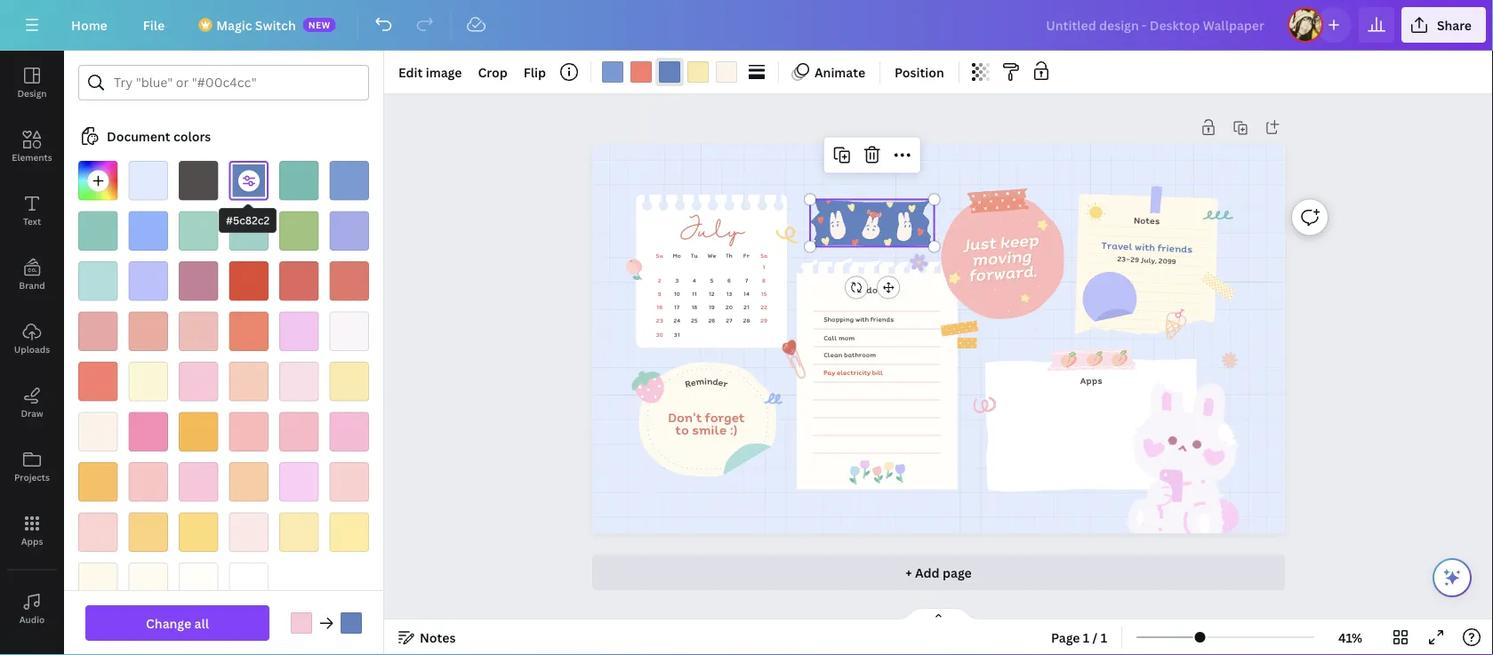 Task type: locate. For each thing, give the bounding box(es) containing it.
#ffb8c5 image
[[279, 412, 319, 452]]

#5c82c2 image up "#5c82c2"
[[229, 161, 269, 201]]

travel with friends 23-29 july, 2099
[[1101, 238, 1193, 267]]

#ffebab image
[[279, 513, 319, 552]]

add a new color image
[[78, 161, 118, 201], [78, 161, 118, 201]]

#5c82c2 image
[[659, 61, 680, 83], [229, 161, 269, 201], [341, 613, 362, 634], [341, 613, 362, 634]]

1
[[763, 263, 766, 271], [1083, 629, 1090, 646], [1101, 629, 1107, 646]]

1 horizontal spatial #5c82c2 image
[[659, 61, 680, 83]]

#f0a5a5 image
[[78, 312, 118, 351], [78, 312, 118, 351]]

#feeaa9 image right #fedee9 icon
[[330, 362, 369, 402]]

mom
[[839, 333, 855, 343]]

#ffdb76 image
[[179, 513, 218, 552]]

position button
[[888, 58, 952, 86]]

with right 23-
[[1135, 240, 1156, 255]]

#fec6d9 image
[[291, 613, 312, 634], [291, 613, 312, 634]]

apps inside button
[[21, 535, 43, 547]]

1 vertical spatial friends
[[871, 315, 894, 324]]

#fa8068 image
[[229, 312, 269, 351], [229, 312, 269, 351]]

#5c82c2 image
[[659, 61, 680, 83], [229, 161, 269, 201]]

cute pastel hand drawn doodle line image
[[775, 220, 804, 249]]

bill
[[873, 368, 883, 378]]

switch
[[255, 16, 296, 33]]

i
[[705, 375, 707, 388]]

#feeaa9 image
[[688, 61, 709, 83], [330, 362, 369, 402]]

draw
[[21, 407, 43, 419]]

with inside travel with friends 23-29 july, 2099
[[1135, 240, 1156, 255]]

just
[[962, 230, 997, 257]]

fr
[[744, 252, 750, 260]]

#feeaa9 image
[[688, 61, 709, 83], [330, 362, 369, 402]]

#feeaa9 image left #fef3eb image
[[688, 61, 709, 83]]

new
[[308, 19, 331, 31]]

1 vertical spatial 29
[[761, 316, 768, 325]]

electricity
[[837, 368, 871, 378]]

1 horizontal spatial with
[[1135, 240, 1156, 255]]

4
[[693, 276, 696, 285]]

0 horizontal spatial notes
[[420, 629, 456, 646]]

#a9dfdc image
[[78, 262, 118, 301], [78, 262, 118, 301]]

17
[[674, 303, 680, 312]]

show pages image
[[896, 608, 982, 622]]

29 inside sa 1 15 29 8 22
[[761, 316, 768, 325]]

uploads button
[[0, 307, 64, 371]]

#fc7a6c image
[[78, 362, 118, 402]]

#ffb8d9 image
[[330, 412, 369, 452], [330, 412, 369, 452]]

0 vertical spatial apps
[[1081, 374, 1103, 387]]

#ffbd59 image
[[78, 463, 118, 502]]

#66bdb1 image
[[279, 161, 319, 201], [279, 161, 319, 201]]

2 horizontal spatial 1
[[1101, 629, 1107, 646]]

2099
[[1159, 255, 1177, 267]]

1 inside sa 1 15 29 8 22
[[763, 263, 766, 271]]

29 left july,
[[1131, 254, 1140, 265]]

with inside shopping with friends call mom
[[856, 315, 869, 324]]

0 horizontal spatial 1
[[763, 263, 766, 271]]

with
[[1135, 240, 1156, 255], [856, 315, 869, 324]]

tu 11 25 4 18
[[691, 252, 698, 325]]

home
[[71, 16, 107, 33]]

#f6bbb7 image
[[179, 312, 218, 351], [179, 312, 218, 351]]

pay
[[824, 368, 836, 378]]

text button
[[0, 179, 64, 243]]

29 inside travel with friends 23-29 july, 2099
[[1131, 254, 1140, 265]]

28
[[743, 316, 750, 325]]

forward.
[[968, 259, 1038, 287]]

with for travel
[[1135, 240, 1156, 255]]

0 horizontal spatial #feeaa9 image
[[330, 362, 369, 402]]

#5c82c2 image left #fef3eb image
[[659, 61, 680, 83]]

#c87f9a image
[[179, 262, 218, 301], [179, 262, 218, 301]]

25
[[691, 316, 698, 325]]

8
[[763, 276, 766, 285]]

0 vertical spatial 29
[[1131, 254, 1140, 265]]

1 horizontal spatial 29
[[1131, 254, 1140, 265]]

0 vertical spatial friends
[[1158, 241, 1193, 256]]

magic switch
[[216, 16, 296, 33]]

41%
[[1339, 629, 1363, 646]]

main menu bar
[[0, 0, 1493, 51]]

#fc7a6c image
[[631, 61, 652, 83], [631, 61, 652, 83], [78, 362, 118, 402]]

1 vertical spatial with
[[856, 315, 869, 324]]

#ffe7e7 image
[[229, 513, 269, 552], [229, 513, 269, 552]]

#7dc7bd image
[[78, 211, 118, 251], [78, 211, 118, 251]]

#fec6d9 image
[[179, 362, 218, 402], [179, 362, 218, 402]]

1 horizontal spatial friends
[[1158, 241, 1193, 256]]

0 horizontal spatial friends
[[871, 315, 894, 324]]

magic
[[216, 16, 252, 33]]

#ffcfcf image
[[330, 463, 369, 502], [330, 463, 369, 502]]

friends down list
[[871, 315, 894, 324]]

draw button
[[0, 371, 64, 435]]

th 13 27 6 20
[[726, 252, 733, 325]]

#94d4c3 image
[[179, 211, 218, 251], [179, 211, 218, 251]]

0 horizontal spatial apps
[[21, 535, 43, 547]]

#ffcdf7 image
[[279, 463, 319, 502]]

animate button
[[786, 58, 873, 86]]

0 vertical spatial with
[[1135, 240, 1156, 255]]

1 vertical spatial apps
[[21, 535, 43, 547]]

#fcf7d2 image
[[129, 362, 168, 402]]

1 vertical spatial #feeaa9 image
[[330, 362, 369, 402]]

e left i
[[690, 375, 697, 389]]

0 horizontal spatial with
[[856, 315, 869, 324]]

0 vertical spatial #feeaa9 image
[[688, 61, 709, 83]]

#a5abed image
[[330, 211, 369, 251], [330, 211, 369, 251]]

color group
[[599, 58, 741, 86]]

apps
[[1081, 374, 1103, 387], [21, 535, 43, 547]]

#ffd27a image
[[129, 513, 168, 552]]

#feeaa9 image right #fedee9 icon
[[330, 362, 369, 402]]

1 vertical spatial notes
[[420, 629, 456, 646]]

1 vertical spatial #5c82c2 image
[[229, 161, 269, 201]]

0 horizontal spatial 29
[[761, 316, 768, 325]]

#8cb3ff image
[[129, 211, 168, 251], [129, 211, 168, 251]]

#faf5fa image
[[330, 312, 369, 351], [330, 312, 369, 351]]

#bcc1ff image
[[129, 262, 168, 301], [129, 262, 168, 301]]

#e5645e image
[[279, 262, 319, 301]]

1 down sa
[[763, 263, 766, 271]]

#ffffff image
[[229, 563, 269, 603], [229, 563, 269, 603]]

projects
[[14, 471, 50, 483]]

1 right /
[[1101, 629, 1107, 646]]

home link
[[57, 7, 122, 43]]

29 down 22
[[761, 316, 768, 325]]

0 horizontal spatial #feeaa9 image
[[330, 362, 369, 402]]

projects button
[[0, 435, 64, 499]]

#fecbb8 image
[[229, 362, 269, 402], [229, 362, 269, 402]]

#fac3f3 image
[[279, 312, 319, 351], [279, 312, 319, 351]]

th
[[726, 252, 733, 260]]

friends inside travel with friends 23-29 july, 2099
[[1158, 241, 1193, 256]]

#fffef8 image
[[179, 563, 218, 603], [179, 563, 218, 603]]

24
[[674, 316, 681, 325]]

add
[[915, 564, 940, 581]]

7
[[745, 276, 748, 285]]

#fffaea image
[[78, 563, 118, 603], [78, 563, 118, 603]]

r e m i n d e r
[[684, 374, 730, 391]]

1 left /
[[1083, 629, 1090, 646]]

29
[[1131, 254, 1140, 265], [761, 316, 768, 325]]

#fef3eb image
[[716, 61, 737, 83], [78, 412, 118, 452], [78, 412, 118, 452]]

#f4a99e image
[[129, 312, 168, 351]]

document colors
[[107, 128, 211, 145]]

19
[[709, 303, 715, 312]]

#fffaef image
[[129, 563, 168, 603], [129, 563, 168, 603]]

notes
[[1134, 213, 1161, 228], [420, 629, 456, 646]]

smile
[[692, 420, 727, 439]]

#fef3eb image
[[716, 61, 737, 83]]

1 vertical spatial #feeaa9 image
[[330, 362, 369, 402]]

10 24 3 17 31
[[674, 276, 681, 339]]

#ffc4dc image
[[179, 463, 218, 502], [179, 463, 218, 502]]

1 for page
[[1083, 629, 1090, 646]]

#97d1c9 image
[[229, 211, 269, 251], [229, 211, 269, 251]]

canva assistant image
[[1442, 568, 1463, 589]]

16
[[657, 303, 663, 312]]

#fcf7d2 image
[[129, 362, 168, 402]]

1 horizontal spatial apps
[[1081, 374, 1103, 387]]

#feeaa9 image left #fef3eb image
[[688, 61, 709, 83]]

#ffcdf7 image
[[279, 463, 319, 502]]

1 horizontal spatial 1
[[1083, 629, 1090, 646]]

travel
[[1101, 238, 1133, 254]]

apps inside clean bathroom pay electricity bill apps
[[1081, 374, 1103, 387]]

#ffc4c4 image
[[129, 463, 168, 502], [129, 463, 168, 502]]

#dfeaff image
[[129, 161, 168, 201], [129, 161, 168, 201]]

#ffb8b8 image
[[229, 412, 269, 452], [229, 412, 269, 452]]

elements
[[12, 151, 52, 163]]

friends right july,
[[1158, 241, 1193, 256]]

apps button
[[0, 499, 64, 563]]

Try "blue" or "#00c4cc" search field
[[114, 66, 358, 100]]

Design title text field
[[1032, 7, 1281, 43]]

22
[[761, 303, 768, 312]]

e right n on the bottom left of page
[[718, 376, 725, 390]]

#ffdb76 image
[[179, 513, 218, 552]]

0 vertical spatial #feeaa9 image
[[688, 61, 709, 83]]

friends inside shopping with friends call mom
[[871, 315, 894, 324]]

0 vertical spatial #5c82c2 image
[[659, 61, 680, 83]]

1 horizontal spatial #feeaa9 image
[[688, 61, 709, 83]]

#ff8ab9 image
[[129, 412, 168, 452], [129, 412, 168, 452]]

#759ad7 image
[[602, 61, 624, 83], [602, 61, 624, 83], [330, 161, 369, 201], [330, 161, 369, 201]]

flip
[[524, 64, 546, 81]]

with right "shopping"
[[856, 315, 869, 324]]

document
[[107, 128, 170, 145]]

#ffcaa1 image
[[229, 463, 269, 502], [229, 463, 269, 502]]

crop
[[478, 64, 508, 81]]

1 horizontal spatial notes
[[1134, 213, 1161, 228]]

0 horizontal spatial e
[[690, 375, 697, 389]]

#e44533 image
[[229, 262, 269, 301], [229, 262, 269, 301]]

r
[[684, 376, 693, 391]]

#ffbd59 image
[[78, 463, 118, 502]]

41% button
[[1322, 624, 1380, 652]]

to do list
[[854, 283, 895, 296]]

21
[[744, 303, 750, 312]]

14
[[744, 290, 750, 298]]

don't
[[669, 408, 702, 427]]

side panel tab list
[[0, 51, 64, 656]]

0 vertical spatial notes
[[1134, 213, 1161, 228]]



Task type: describe. For each thing, give the bounding box(es) containing it.
clean bathroom pay electricity bill apps
[[824, 351, 1103, 387]]

15
[[761, 290, 767, 298]]

12
[[709, 290, 715, 298]]

bathroom
[[844, 351, 876, 360]]

#ffec9e image
[[330, 513, 369, 552]]

file button
[[129, 7, 179, 43]]

#ffec9e image
[[330, 513, 369, 552]]

su 9 23 2 16 30
[[656, 252, 664, 339]]

all
[[194, 615, 209, 632]]

image
[[426, 64, 462, 81]]

sa 1 15 29 8 22
[[761, 252, 768, 325]]

crop button
[[471, 58, 515, 86]]

friends for travel
[[1158, 241, 1193, 256]]

#feeaa9 image for #feeaa9 icon to the left
[[330, 362, 369, 402]]

23-
[[1117, 254, 1131, 265]]

change all
[[146, 615, 209, 632]]

forget
[[705, 408, 745, 427]]

text
[[23, 215, 41, 227]]

#f4a99e image
[[129, 312, 168, 351]]

11
[[692, 290, 697, 298]]

5
[[710, 276, 714, 285]]

moving
[[972, 244, 1032, 271]]

#e5645e image
[[279, 262, 319, 301]]

m
[[696, 374, 705, 388]]

notes inside button
[[420, 629, 456, 646]]

call
[[824, 333, 837, 343]]

+ add page
[[906, 564, 972, 581]]

d
[[712, 375, 720, 389]]

10
[[674, 290, 680, 298]]

elements button
[[0, 115, 64, 179]]

#5c82c2
[[226, 213, 270, 228]]

1 horizontal spatial e
[[718, 376, 725, 390]]

#e87568 image
[[330, 262, 369, 301]]

n
[[707, 374, 714, 388]]

/
[[1093, 629, 1098, 646]]

notes button
[[391, 624, 463, 652]]

1 horizontal spatial #feeaa9 image
[[688, 61, 709, 83]]

3
[[676, 276, 679, 285]]

13
[[726, 290, 732, 298]]

change all button
[[85, 606, 270, 641]]

shopping with friends call mom
[[824, 315, 894, 343]]

#fedee9 image
[[279, 362, 319, 402]]

#feeaa9 image for rightmost #feeaa9 icon
[[688, 61, 709, 83]]

to
[[854, 283, 865, 296]]

we
[[708, 252, 716, 260]]

keep
[[999, 227, 1040, 254]]

don't forget to smile :)
[[669, 408, 745, 439]]

:)
[[730, 420, 738, 439]]

just keep moving forward.
[[962, 227, 1040, 287]]

file
[[143, 16, 165, 33]]

design button
[[0, 51, 64, 115]]

share
[[1437, 16, 1472, 33]]

#fedee9 image
[[279, 362, 319, 402]]

#ffebab image
[[279, 513, 319, 552]]

30
[[656, 330, 663, 339]]

audio button
[[0, 577, 64, 641]]

#524c4c image
[[179, 161, 218, 201]]

change
[[146, 615, 191, 632]]

#ffb743 image
[[179, 412, 218, 452]]

27
[[726, 316, 733, 325]]

animate
[[815, 64, 866, 81]]

mo
[[673, 252, 681, 260]]

su
[[656, 252, 664, 260]]

#ffd1d1 image
[[78, 513, 118, 552]]

page
[[1051, 629, 1080, 646]]

flip button
[[517, 58, 553, 86]]

31
[[674, 330, 680, 339]]

#9ac47a image
[[279, 211, 319, 251]]

r
[[722, 377, 730, 391]]

2
[[658, 276, 662, 285]]

18
[[692, 303, 698, 312]]

#524c4c image
[[179, 161, 218, 201]]

6
[[728, 276, 731, 285]]

uploads
[[14, 343, 50, 355]]

page
[[943, 564, 972, 581]]

design
[[17, 87, 47, 99]]

shopping
[[824, 315, 854, 324]]

july,
[[1141, 255, 1157, 266]]

with for shopping
[[856, 315, 869, 324]]

#5c82c2 image inside 'color' group
[[659, 61, 680, 83]]

#e87568 image
[[330, 262, 369, 301]]

sa
[[761, 252, 768, 260]]

#9ac47a image
[[279, 211, 319, 251]]

1 for sa
[[763, 263, 766, 271]]

0 horizontal spatial #5c82c2 image
[[229, 161, 269, 201]]

page 1 / 1
[[1051, 629, 1107, 646]]

#ffd27a image
[[129, 513, 168, 552]]

brand
[[19, 279, 45, 291]]

edit image button
[[391, 58, 469, 86]]

#ffb743 image
[[179, 412, 218, 452]]

tu
[[691, 252, 698, 260]]

+ add page button
[[593, 555, 1285, 591]]

videos image
[[0, 641, 64, 656]]

we 12 26 5 19
[[708, 252, 716, 325]]

edit image
[[398, 64, 462, 81]]

clean
[[824, 351, 843, 360]]

audio
[[19, 614, 45, 626]]

#ffb8c5 image
[[279, 412, 319, 452]]

position
[[895, 64, 944, 81]]

share button
[[1402, 7, 1486, 43]]

friends for shopping
[[871, 315, 894, 324]]

9
[[658, 290, 662, 298]]

#ffd1d1 image
[[78, 513, 118, 552]]



Task type: vqa. For each thing, say whether or not it's contained in the screenshot.
Document colors
yes



